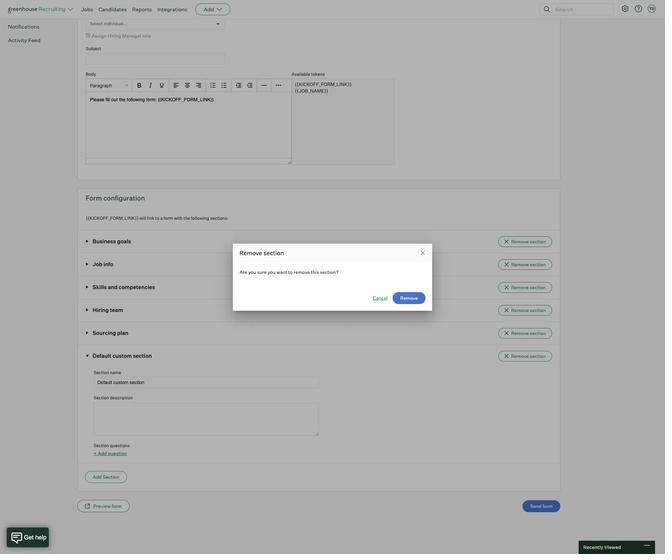 Task type: locate. For each thing, give the bounding box(es) containing it.
group
[[86, 79, 292, 92]]

send for send to *
[[86, 10, 96, 15]]

{{kickoff_form_link}} for {{job_name}}
[[295, 82, 352, 87]]

section for section description
[[94, 396, 109, 401]]

2 you from the left
[[268, 269, 276, 275]]

hiring for hiring team
[[93, 307, 109, 314]]

1 vertical spatial add
[[98, 451, 107, 457]]

to
[[97, 10, 101, 15], [155, 216, 159, 221], [288, 269, 293, 275]]

td
[[650, 6, 655, 11]]

► left 'skills'
[[86, 286, 89, 290]]

4 toolbar from the left
[[232, 79, 257, 92]]

remove section dialog
[[233, 244, 433, 311]]

2 remove section button from the top
[[499, 260, 553, 270]]

notifications
[[8, 23, 40, 30]]

0 vertical spatial to
[[97, 10, 101, 15]]

remove for 1st remove section button from the bottom of the page
[[512, 354, 529, 359]]

sourcing plan
[[93, 330, 128, 337]]

2 vertical spatial add
[[93, 475, 102, 481]]

section inside section questions + add question
[[94, 443, 109, 449]]

resize image
[[288, 161, 292, 164]]

add for add section
[[93, 475, 102, 481]]

1 vertical spatial hiring
[[93, 307, 109, 314]]

3 toolbar from the left
[[206, 79, 232, 92]]

{{kickoff_form_link}} {{job_name}}
[[295, 82, 352, 94]]

send inside send form button
[[531, 504, 542, 510]]

send for send form
[[531, 504, 542, 510]]

add inside 'popup button'
[[204, 6, 214, 13]]

you
[[248, 269, 256, 275], [268, 269, 276, 275]]

to left a
[[155, 216, 159, 221]]

0 vertical spatial {{kickoff_form_link}}
[[295, 82, 352, 87]]

reports
[[132, 6, 152, 13]]

jobs link
[[81, 6, 93, 13]]

toolbar
[[132, 79, 169, 92], [169, 79, 206, 92], [206, 79, 232, 92], [232, 79, 257, 92]]

2 toolbar from the left
[[169, 79, 206, 92]]

2 ► from the top
[[86, 263, 89, 267]]

3 ► from the top
[[86, 286, 89, 290]]

remove section for business goals
[[512, 239, 546, 245]]

0 horizontal spatial you
[[248, 269, 256, 275]]

1 vertical spatial send
[[531, 504, 542, 510]]

5 ► from the top
[[86, 332, 89, 336]]

want
[[277, 269, 287, 275]]

send form button
[[523, 501, 561, 513]]

► left job
[[86, 263, 89, 267]]

{{kickoff_form_link}} for will
[[86, 216, 139, 221]]

to right want
[[288, 269, 293, 275]]

sourcing
[[93, 330, 116, 337]]

0 vertical spatial add
[[204, 6, 214, 13]]

sections:
[[210, 216, 229, 221]]

form
[[86, 194, 102, 203]]

default
[[93, 353, 111, 360]]

►
[[86, 240, 89, 244], [86, 263, 89, 267], [86, 286, 89, 290], [86, 309, 89, 313], [86, 332, 89, 336]]

subject
[[86, 46, 101, 51]]

0 horizontal spatial {{kickoff_form_link}}
[[86, 216, 139, 221]]

remove for remove section button corresponding to hiring team
[[512, 308, 529, 313]]

you right are
[[248, 269, 256, 275]]

section inside remove section dialog
[[264, 250, 284, 257]]

this
[[311, 269, 319, 275]]

are
[[240, 269, 247, 275]]

add for add
[[204, 6, 214, 13]]

1 horizontal spatial you
[[268, 269, 276, 275]]

1 horizontal spatial {{kickoff_form_link}}
[[295, 82, 352, 87]]

section left description on the bottom
[[94, 396, 109, 401]]

1 horizontal spatial form
[[164, 216, 173, 221]]

hiring left the team
[[93, 307, 109, 314]]

form for send form
[[543, 504, 553, 510]]

1 ► from the top
[[86, 240, 89, 244]]

section description
[[94, 396, 133, 401]]

hiring left team
[[8, 10, 23, 16]]

None checkbox
[[86, 33, 90, 38]]

{{kickoff_form_link}} down form configuration
[[86, 216, 139, 221]]

section
[[530, 239, 546, 245], [264, 250, 284, 257], [530, 262, 546, 268], [530, 285, 546, 291], [530, 308, 546, 313], [530, 331, 546, 336], [133, 353, 152, 360], [530, 354, 546, 359]]

remove section for sourcing plan
[[512, 331, 546, 336]]

the
[[184, 216, 190, 221]]

{{kickoff_form_link}} down tokens
[[295, 82, 352, 87]]

candidates link
[[99, 6, 127, 13]]

default custom section
[[93, 353, 152, 360]]

activity feed
[[8, 37, 41, 43]]

{{kickoff_form_link}}
[[295, 82, 352, 87], [86, 216, 139, 221]]

2 vertical spatial to
[[288, 269, 293, 275]]

competencies
[[119, 284, 155, 291]]

add section button
[[85, 472, 127, 484]]

1 remove section button from the top
[[499, 237, 553, 247]]

section for section name
[[94, 370, 109, 376]]

1 horizontal spatial send
[[531, 504, 542, 510]]

4 remove section button from the top
[[499, 306, 553, 316]]

remove section
[[512, 239, 546, 245], [240, 250, 284, 257], [512, 262, 546, 268], [512, 285, 546, 291], [512, 308, 546, 313], [512, 331, 546, 336], [512, 354, 546, 359]]

form for preview form
[[112, 504, 122, 510]]

job info
[[93, 261, 113, 268]]

1 toolbar from the left
[[132, 79, 169, 92]]

remove section button for skills and competencies
[[499, 283, 553, 293]]

configure image
[[622, 5, 630, 13]]

► left business
[[86, 240, 89, 244]]

5 remove section button from the top
[[499, 328, 553, 339]]

section left name
[[94, 370, 109, 376]]

you right sure in the top left of the page
[[268, 269, 276, 275]]

available tokens
[[292, 71, 325, 77]]

section up +
[[94, 443, 109, 449]]

3 remove section button from the top
[[499, 283, 553, 293]]

to left *
[[97, 10, 101, 15]]

add inside button
[[93, 475, 102, 481]]

form
[[164, 216, 173, 221], [112, 504, 122, 510], [543, 504, 553, 510]]

reports link
[[132, 6, 152, 13]]

1 horizontal spatial hiring
[[93, 307, 109, 314]]

section down the + add question link
[[103, 475, 119, 481]]

hiring team
[[93, 307, 123, 314]]

hiring team link
[[8, 9, 59, 17]]

section inside button
[[103, 475, 119, 481]]

0 horizontal spatial form
[[112, 504, 122, 510]]

hiring team
[[8, 10, 38, 16]]

0 vertical spatial hiring
[[8, 10, 23, 16]]

goals
[[117, 238, 131, 245]]

configuration
[[103, 194, 145, 203]]

6 remove section button from the top
[[499, 351, 553, 362]]

name
[[110, 370, 121, 376]]

remove section for job info
[[512, 262, 546, 268]]

greenhouse recruiting image
[[8, 5, 68, 13]]

remove section button
[[499, 237, 553, 247], [499, 260, 553, 270], [499, 283, 553, 293], [499, 306, 553, 316], [499, 328, 553, 339], [499, 351, 553, 362]]

► left the 'sourcing' in the left of the page
[[86, 332, 89, 336]]

remove
[[512, 239, 529, 245], [240, 250, 262, 257], [512, 262, 529, 268], [512, 285, 529, 291], [401, 295, 418, 301], [512, 308, 529, 313], [512, 331, 529, 336], [512, 354, 529, 359]]

► left hiring team on the bottom left
[[86, 309, 89, 313]]

section
[[94, 370, 109, 376], [94, 396, 109, 401], [94, 443, 109, 449], [103, 475, 119, 481]]

questions
[[110, 443, 130, 449]]

4 ► from the top
[[86, 309, 89, 313]]

1 you from the left
[[248, 269, 256, 275]]

None text field
[[86, 53, 225, 64]]

a
[[160, 216, 163, 221]]

following
[[191, 216, 209, 221]]

remove for job info remove section button
[[512, 262, 529, 268]]

notifications link
[[8, 22, 59, 30]]

0 vertical spatial send
[[86, 10, 96, 15]]

0 horizontal spatial hiring
[[8, 10, 23, 16]]

2 horizontal spatial form
[[543, 504, 553, 510]]

business
[[93, 238, 116, 245]]

Search text field
[[554, 4, 608, 14]]

1 vertical spatial {{kickoff_form_link}}
[[86, 216, 139, 221]]

available
[[292, 71, 310, 77]]

1 vertical spatial to
[[155, 216, 159, 221]]

form configuration
[[86, 194, 145, 203]]

0 horizontal spatial send
[[86, 10, 96, 15]]

hiring
[[8, 10, 23, 16], [93, 307, 109, 314]]

send
[[86, 10, 96, 15], [531, 504, 542, 510]]

2 horizontal spatial to
[[288, 269, 293, 275]]

td button
[[648, 5, 656, 13]]

jobs
[[81, 6, 93, 13]]

add
[[204, 6, 214, 13], [98, 451, 107, 457], [93, 475, 102, 481]]

section for section questions + add question
[[94, 443, 109, 449]]

team
[[110, 307, 123, 314]]

hiring inside hiring team link
[[8, 10, 23, 16]]



Task type: vqa. For each thing, say whether or not it's contained in the screenshot.
Job info's Remove Section BUTTON
yes



Task type: describe. For each thing, give the bounding box(es) containing it.
{{job_name}}
[[295, 88, 328, 94]]

viewed
[[605, 545, 622, 551]]

preview form button
[[77, 501, 130, 513]]

preview form
[[93, 504, 122, 510]]

section name
[[94, 370, 121, 376]]

add button
[[196, 3, 230, 15]]

will
[[140, 216, 146, 221]]

remove button
[[393, 292, 426, 304]]

question
[[108, 451, 127, 457]]

remove
[[294, 269, 310, 275]]

description
[[110, 396, 133, 401]]

remove for skills and competencies's remove section button
[[512, 285, 529, 291]]

sure
[[257, 269, 267, 275]]

plan
[[117, 330, 128, 337]]

remove for remove section button corresponding to business goals
[[512, 239, 529, 245]]

integrations
[[157, 6, 188, 13]]

are you sure you want to remove this section?
[[240, 269, 339, 275]]

remove section button for business goals
[[499, 237, 553, 247]]

► for job info
[[86, 263, 89, 267]]

add inside section questions + add question
[[98, 451, 107, 457]]

section?
[[320, 269, 339, 275]]

send form
[[531, 504, 553, 510]]

*
[[103, 10, 104, 15]]

+
[[94, 451, 97, 457]]

add section
[[93, 475, 119, 481]]

job
[[93, 261, 102, 268]]

remove section button for sourcing plan
[[499, 328, 553, 339]]

info
[[104, 261, 113, 268]]

► for business goals
[[86, 240, 89, 244]]

this user will be able to open the form for collaboration with other job admins on the job kickoff page. element
[[106, 10, 114, 17]]

0 horizontal spatial to
[[97, 10, 101, 15]]

feed
[[28, 37, 41, 43]]

1 horizontal spatial to
[[155, 216, 159, 221]]

skills and competencies
[[93, 284, 155, 291]]

business goals
[[93, 238, 131, 245]]

send to *
[[86, 10, 104, 15]]

cancel
[[373, 295, 388, 301]]

remove section button for job info
[[499, 260, 553, 270]]

cancel link
[[373, 295, 388, 302]]

preview
[[93, 504, 111, 510]]

tokens
[[311, 71, 325, 77]]

and
[[108, 284, 118, 291]]

custom
[[113, 353, 132, 360]]

Section name text field
[[94, 378, 319, 389]]

► for hiring team
[[86, 309, 89, 313]]

remove section button for hiring team
[[499, 306, 553, 316]]

remove section for skills and competencies
[[512, 285, 546, 291]]

activity feed link
[[8, 36, 59, 44]]

candidates
[[99, 6, 127, 13]]

td button
[[647, 3, 658, 14]]

hiring for hiring team
[[8, 10, 23, 16]]

recently viewed
[[584, 545, 622, 551]]

to inside remove section dialog
[[288, 269, 293, 275]]

this user will be able to open the form for collaboration with other job admins on the job kickoff page. image
[[107, 10, 114, 17]]

+ add question link
[[94, 451, 127, 457]]

activity
[[8, 37, 27, 43]]

recently
[[584, 545, 604, 551]]

team
[[25, 10, 38, 16]]

link
[[147, 216, 154, 221]]

skills
[[93, 284, 107, 291]]

Section description text field
[[94, 403, 319, 436]]

► for skills and competencies
[[86, 286, 89, 290]]

remove section for hiring team
[[512, 308, 546, 313]]

with
[[174, 216, 183, 221]]

remove for remove section button for sourcing plan
[[512, 331, 529, 336]]

{{kickoff_form_link}} will link to a form with the following sections:
[[86, 216, 229, 221]]

► for sourcing plan
[[86, 332, 89, 336]]

body
[[86, 71, 96, 77]]

integrations link
[[157, 6, 188, 13]]

remove section inside dialog
[[240, 250, 284, 257]]

section questions + add question
[[94, 443, 130, 457]]



